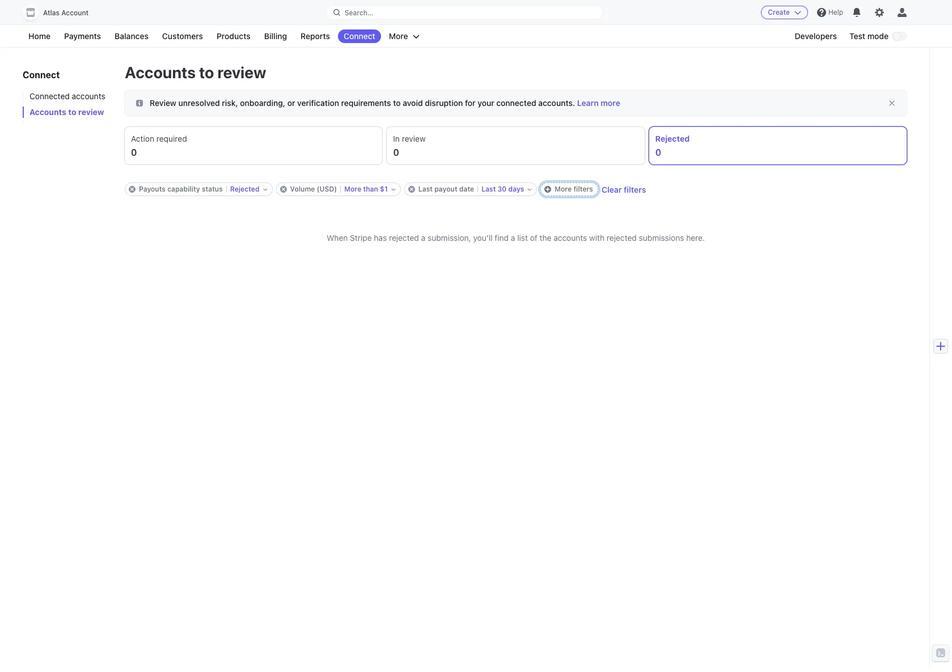 Task type: locate. For each thing, give the bounding box(es) containing it.
remove payouts capability status image
[[129, 186, 136, 193]]

2 last from the left
[[482, 185, 496, 193]]

than
[[363, 185, 378, 193]]

review
[[217, 63, 266, 82], [78, 107, 104, 117], [402, 134, 426, 143]]

last
[[418, 185, 433, 193], [482, 185, 496, 193]]

0 horizontal spatial connect
[[23, 70, 60, 80]]

developers
[[795, 31, 837, 41]]

0 vertical spatial rejected
[[655, 134, 690, 143]]

to inside accounts to review 'link'
[[68, 107, 76, 117]]

create button
[[761, 6, 808, 19]]

1 vertical spatial review
[[78, 107, 104, 117]]

clear
[[602, 185, 622, 194]]

1 vertical spatial accounts
[[29, 107, 66, 117]]

more filters
[[555, 185, 593, 193]]

a left submission,
[[421, 233, 425, 243]]

clear filters button
[[602, 185, 646, 194]]

atlas account button
[[23, 5, 100, 20]]

1 vertical spatial accounts
[[554, 233, 587, 243]]

action
[[131, 134, 154, 143]]

rejected
[[655, 134, 690, 143], [230, 185, 259, 193]]

0 horizontal spatial 0
[[131, 147, 137, 158]]

edit volume (usd) image
[[391, 187, 396, 192]]

rejected right has on the top left of the page
[[389, 233, 419, 243]]

1 horizontal spatial accounts
[[125, 63, 196, 82]]

you'll
[[473, 233, 493, 243]]

0 horizontal spatial to
[[68, 107, 76, 117]]

edit last payout date image
[[528, 187, 532, 192]]

help button
[[813, 3, 848, 22]]

account
[[61, 9, 89, 17]]

connect up connected
[[23, 70, 60, 80]]

1 horizontal spatial accounts to review
[[125, 63, 266, 82]]

3 0 from the left
[[655, 147, 661, 158]]

2 vertical spatial review
[[402, 134, 426, 143]]

1 rejected from the left
[[389, 233, 419, 243]]

0 vertical spatial review
[[217, 63, 266, 82]]

review down connected accounts link
[[78, 107, 104, 117]]

last for last 30 days
[[482, 185, 496, 193]]

1 horizontal spatial review
[[217, 63, 266, 82]]

last left 30
[[482, 185, 496, 193]]

1 horizontal spatial more
[[389, 31, 408, 41]]

accounts
[[125, 63, 196, 82], [29, 107, 66, 117]]

more left than
[[344, 185, 361, 193]]

review inside 'link'
[[78, 107, 104, 117]]

0 horizontal spatial accounts to review
[[29, 107, 104, 117]]

0 inside rejected 0
[[655, 147, 661, 158]]

1 last from the left
[[418, 185, 433, 193]]

filters right clear
[[624, 185, 646, 194]]

2 0 from the left
[[393, 147, 399, 158]]

submission,
[[428, 233, 471, 243]]

connect down 'search…'
[[344, 31, 375, 41]]

1 horizontal spatial 0
[[393, 147, 399, 158]]

0 for in review 0
[[393, 147, 399, 158]]

last 30 days
[[482, 185, 524, 193]]

in
[[393, 134, 400, 143]]

rejected right with on the top right
[[607, 233, 637, 243]]

accounts right the
[[554, 233, 587, 243]]

clear filters
[[602, 185, 646, 194]]

rejected inside clear filters toolbar
[[230, 185, 259, 193]]

0 horizontal spatial accounts
[[29, 107, 66, 117]]

accounts to review down connected accounts link
[[29, 107, 104, 117]]

filters
[[624, 185, 646, 194], [574, 185, 593, 193]]

accounts to review up unresolved
[[125, 63, 266, 82]]

home link
[[23, 29, 56, 43]]

1 horizontal spatial filters
[[624, 185, 646, 194]]

1 vertical spatial rejected
[[230, 185, 259, 193]]

atlas account
[[43, 9, 89, 17]]

more right connect link at top left
[[389, 31, 408, 41]]

balances
[[115, 31, 149, 41]]

0 inside the in review 0
[[393, 147, 399, 158]]

2 horizontal spatial to
[[393, 98, 401, 108]]

search…
[[345, 8, 373, 17]]

connected
[[29, 91, 70, 101]]

0 horizontal spatial rejected
[[389, 233, 419, 243]]

0 horizontal spatial review
[[78, 107, 104, 117]]

tab list
[[125, 127, 907, 164]]

to
[[199, 63, 214, 82], [393, 98, 401, 108], [68, 107, 76, 117]]

0 horizontal spatial accounts
[[72, 91, 105, 101]]

avoid
[[403, 98, 423, 108]]

30
[[498, 185, 507, 193]]

balances link
[[109, 29, 154, 43]]

atlas
[[43, 9, 60, 17]]

a left list
[[511, 233, 515, 243]]

0 vertical spatial accounts
[[72, 91, 105, 101]]

filters for more filters
[[574, 185, 593, 193]]

0 horizontal spatial last
[[418, 185, 433, 193]]

submissions
[[639, 233, 684, 243]]

products link
[[211, 29, 256, 43]]

unresolved
[[178, 98, 220, 108]]

1 vertical spatial accounts to review
[[29, 107, 104, 117]]

stripe
[[350, 233, 372, 243]]

0 horizontal spatial filters
[[574, 185, 593, 193]]

0 horizontal spatial more
[[344, 185, 361, 193]]

accounts down connected
[[29, 107, 66, 117]]

2 horizontal spatial review
[[402, 134, 426, 143]]

0 vertical spatial accounts
[[125, 63, 196, 82]]

when
[[327, 233, 348, 243]]

0 inside action required 0
[[131, 147, 137, 158]]

onboarding,
[[240, 98, 285, 108]]

more inside button
[[389, 31, 408, 41]]

0 horizontal spatial a
[[421, 233, 425, 243]]

1 horizontal spatial rejected
[[607, 233, 637, 243]]

1 horizontal spatial a
[[511, 233, 515, 243]]

learn
[[577, 98, 599, 108]]

accounts to review
[[125, 63, 266, 82], [29, 107, 104, 117]]

filters left clear
[[574, 185, 593, 193]]

2 horizontal spatial 0
[[655, 147, 661, 158]]

to left avoid
[[393, 98, 401, 108]]

2 horizontal spatial more
[[555, 185, 572, 193]]

test
[[849, 31, 865, 41]]

1 horizontal spatial rejected
[[655, 134, 690, 143]]

days
[[508, 185, 524, 193]]

more
[[389, 31, 408, 41], [344, 185, 361, 193], [555, 185, 572, 193]]

your
[[478, 98, 494, 108]]

0 horizontal spatial rejected
[[230, 185, 259, 193]]

to down connected accounts link
[[68, 107, 76, 117]]

list
[[517, 233, 528, 243]]

Search… search field
[[326, 5, 603, 20]]

to up unresolved
[[199, 63, 214, 82]]

0
[[131, 147, 137, 158], [393, 147, 399, 158], [655, 147, 661, 158]]

rejected for rejected 0
[[655, 134, 690, 143]]

1 horizontal spatial last
[[482, 185, 496, 193]]

1 horizontal spatial connect
[[344, 31, 375, 41]]

more for more
[[389, 31, 408, 41]]

more right add more filters image
[[555, 185, 572, 193]]

clear filters toolbar
[[125, 183, 907, 196]]

1 0 from the left
[[131, 147, 137, 158]]

connected
[[496, 98, 536, 108]]

rejected
[[389, 233, 419, 243], [607, 233, 637, 243]]

accounts up accounts to review 'link'
[[72, 91, 105, 101]]

last right remove last payout date image
[[418, 185, 433, 193]]

accounts to review link
[[23, 107, 113, 118]]

required
[[156, 134, 187, 143]]

accounts up 'review'
[[125, 63, 196, 82]]

accounts
[[72, 91, 105, 101], [554, 233, 587, 243]]

payouts
[[139, 185, 166, 193]]

a
[[421, 233, 425, 243], [511, 233, 515, 243]]

connect
[[344, 31, 375, 41], [23, 70, 60, 80]]

rejected 0
[[655, 134, 690, 158]]

review right in
[[402, 134, 426, 143]]

home
[[28, 31, 51, 41]]

review up risk,
[[217, 63, 266, 82]]

connected accounts link
[[23, 91, 113, 102]]



Task type: vqa. For each thing, say whether or not it's contained in the screenshot.
leftmost the Payments link
no



Task type: describe. For each thing, give the bounding box(es) containing it.
reports
[[301, 31, 330, 41]]

more than $1
[[344, 185, 388, 193]]

of
[[530, 233, 537, 243]]

accounts.
[[538, 98, 575, 108]]

here.
[[686, 233, 705, 243]]

help
[[828, 8, 843, 16]]

connected accounts
[[29, 91, 105, 101]]

volume (usd)
[[290, 185, 337, 193]]

has
[[374, 233, 387, 243]]

1 horizontal spatial to
[[199, 63, 214, 82]]

more button
[[383, 29, 425, 43]]

last payout date
[[418, 185, 474, 193]]

review unresolved risk, onboarding, or verification requirements to avoid disruption for your connected accounts. learn more
[[150, 98, 620, 108]]

$1
[[380, 185, 388, 193]]

verification
[[297, 98, 339, 108]]

filters for clear filters
[[624, 185, 646, 194]]

test mode
[[849, 31, 889, 41]]

learn more link
[[577, 98, 620, 108]]

more for more than $1
[[344, 185, 361, 193]]

billing
[[264, 31, 287, 41]]

remove last payout date image
[[408, 186, 415, 193]]

in review 0
[[393, 134, 426, 158]]

2 rejected from the left
[[607, 233, 637, 243]]

disruption
[[425, 98, 463, 108]]

developers link
[[789, 29, 843, 43]]

billing link
[[258, 29, 293, 43]]

risk,
[[222, 98, 238, 108]]

accounts to review inside 'link'
[[29, 107, 104, 117]]

or
[[287, 98, 295, 108]]

1 horizontal spatial accounts
[[554, 233, 587, 243]]

(usd)
[[317, 185, 337, 193]]

products
[[217, 31, 250, 41]]

edit payouts capability status image
[[263, 187, 267, 192]]

payments link
[[58, 29, 107, 43]]

volume
[[290, 185, 315, 193]]

tab list containing 0
[[125, 127, 907, 164]]

rejected for rejected
[[230, 185, 259, 193]]

last for last payout date
[[418, 185, 433, 193]]

reports link
[[295, 29, 336, 43]]

mode
[[867, 31, 889, 41]]

for
[[465, 98, 476, 108]]

when stripe has rejected a submission, you'll find a list of the accounts with rejected submissions here.
[[327, 233, 705, 243]]

with
[[589, 233, 605, 243]]

Search… text field
[[326, 5, 603, 20]]

accounts inside 'link'
[[29, 107, 66, 117]]

review
[[150, 98, 176, 108]]

customers link
[[156, 29, 209, 43]]

notifications image
[[852, 8, 861, 17]]

payouts capability status
[[139, 185, 223, 193]]

date
[[459, 185, 474, 193]]

the
[[540, 233, 551, 243]]

1 a from the left
[[421, 233, 425, 243]]

0 vertical spatial accounts to review
[[125, 63, 266, 82]]

action required 0
[[131, 134, 187, 158]]

review inside the in review 0
[[402, 134, 426, 143]]

svg image
[[136, 100, 143, 107]]

2 a from the left
[[511, 233, 515, 243]]

add more filters image
[[545, 186, 551, 193]]

requirements
[[341, 98, 391, 108]]

remove volume (usd) image
[[280, 186, 287, 193]]

connect link
[[338, 29, 381, 43]]

payments
[[64, 31, 101, 41]]

status
[[202, 185, 223, 193]]

0 vertical spatial connect
[[344, 31, 375, 41]]

create
[[768, 8, 790, 16]]

0 for action required 0
[[131, 147, 137, 158]]

more for more filters
[[555, 185, 572, 193]]

capability
[[167, 185, 200, 193]]

payout
[[434, 185, 457, 193]]

find
[[495, 233, 509, 243]]

1 vertical spatial connect
[[23, 70, 60, 80]]

more
[[601, 98, 620, 108]]

customers
[[162, 31, 203, 41]]



